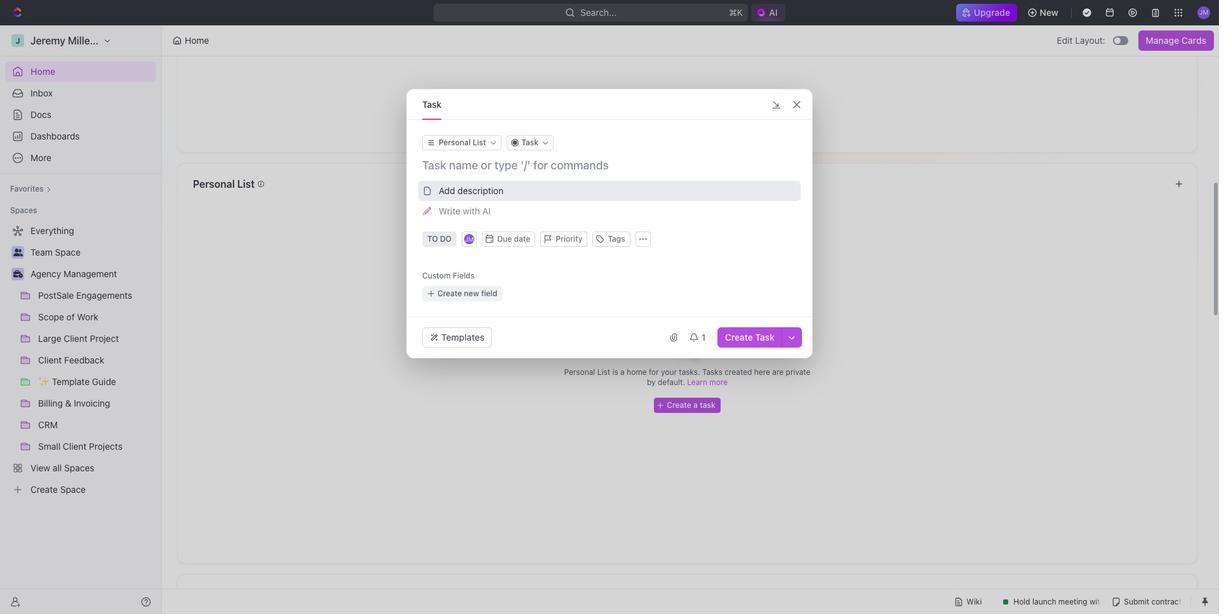 Task type: describe. For each thing, give the bounding box(es) containing it.
new button
[[1022, 3, 1066, 23]]

docs
[[30, 109, 51, 120]]

templates
[[441, 332, 485, 343]]

tags button
[[593, 232, 631, 247]]

list for personal list is a home for your tasks. tasks created here are private by default.
[[598, 368, 610, 377]]

cards
[[1182, 35, 1207, 46]]

due date button
[[482, 232, 536, 247]]

tasks
[[703, 368, 723, 377]]

docs link
[[5, 105, 156, 125]]

tags
[[608, 234, 625, 244]]

dashboards link
[[5, 126, 156, 147]]

create for create a task
[[667, 401, 692, 410]]

for
[[649, 368, 659, 377]]

manage cards button
[[1139, 30, 1214, 51]]

description
[[458, 185, 504, 196]]

personal for personal list
[[193, 178, 235, 190]]

tasks.
[[679, 368, 700, 377]]

task inside 'create task' button
[[756, 332, 775, 343]]

inbox link
[[5, 83, 156, 104]]

create for create task
[[725, 332, 753, 343]]

to inside dropdown button
[[427, 234, 438, 244]]

custom fields
[[422, 271, 475, 281]]

list for personal list
[[237, 178, 255, 190]]

business time image
[[13, 271, 23, 278]]

1 button
[[684, 328, 713, 348]]

do
[[440, 234, 452, 244]]

to do
[[427, 234, 452, 244]]

add
[[439, 185, 455, 196]]

create for create new field
[[438, 289, 462, 299]]

tags button
[[593, 232, 631, 247]]

edit
[[1057, 35, 1073, 46]]

learn more link
[[687, 378, 728, 387]]

edit layout:
[[1057, 35, 1106, 46]]

1 horizontal spatial home
[[185, 35, 209, 46]]

create new field button
[[422, 286, 503, 302]]

⌘k
[[729, 7, 743, 18]]

home inside sidebar navigation
[[30, 66, 55, 77]]

new
[[464, 289, 479, 299]]

personal for personal list is a home for your tasks. tasks created here are private by default.
[[564, 368, 595, 377]]

a inside button
[[694, 401, 698, 410]]

date
[[514, 234, 530, 244]]

write with ai
[[439, 206, 491, 217]]

create new field
[[438, 289, 498, 299]]

sidebar navigation
[[0, 25, 162, 615]]

task button
[[507, 135, 554, 151]]

field
[[481, 289, 498, 299]]

management
[[64, 269, 117, 279]]

favorites
[[10, 184, 44, 194]]

learn
[[687, 378, 708, 387]]

here
[[754, 368, 770, 377]]

task button
[[422, 90, 442, 119]]

home link
[[5, 62, 156, 82]]

due date
[[497, 234, 530, 244]]

write
[[439, 206, 461, 217]]

task inside task dropdown button
[[522, 138, 539, 147]]



Task type: vqa. For each thing, say whether or not it's contained in the screenshot.
Manage
yes



Task type: locate. For each thing, give the bounding box(es) containing it.
personal
[[193, 178, 235, 190], [564, 368, 595, 377]]

to do button
[[422, 232, 457, 247]]

0 horizontal spatial create
[[438, 289, 462, 299]]

0 vertical spatial a
[[621, 368, 625, 377]]

add description button
[[419, 181, 801, 201]]

1 vertical spatial personal
[[564, 368, 595, 377]]

agency
[[30, 269, 61, 279]]

a right is
[[621, 368, 625, 377]]

0 vertical spatial home
[[185, 35, 209, 46]]

due
[[497, 234, 512, 244]]

assigned to me
[[193, 590, 267, 602]]

0 horizontal spatial list
[[237, 178, 255, 190]]

is
[[613, 368, 618, 377]]

a
[[621, 368, 625, 377], [694, 401, 698, 410]]

1 vertical spatial list
[[598, 368, 610, 377]]

write with ai button
[[419, 201, 801, 222]]

jm
[[465, 236, 474, 243]]

0 vertical spatial list
[[237, 178, 255, 190]]

home
[[185, 35, 209, 46], [30, 66, 55, 77]]

priority
[[556, 234, 583, 244]]

1 horizontal spatial to
[[427, 234, 438, 244]]

default.
[[658, 378, 685, 387]]

are
[[773, 368, 784, 377]]

jm button
[[463, 233, 476, 246]]

search...
[[581, 7, 617, 18]]

home
[[627, 368, 647, 377]]

1 vertical spatial create
[[725, 332, 753, 343]]

by
[[647, 378, 656, 387]]

1 vertical spatial a
[[694, 401, 698, 410]]

dashboards
[[30, 131, 80, 142]]

1 horizontal spatial a
[[694, 401, 698, 410]]

a inside personal list is a home for your tasks. tasks created here are private by default.
[[621, 368, 625, 377]]

your
[[661, 368, 677, 377]]

0 vertical spatial personal
[[193, 178, 235, 190]]

favorites button
[[5, 182, 56, 197]]

priority button
[[541, 232, 588, 247]]

dialog
[[407, 89, 813, 359]]

layout:
[[1076, 35, 1106, 46]]

create inside dropdown button
[[438, 289, 462, 299]]

to left me in the bottom of the page
[[240, 590, 250, 602]]

0 horizontal spatial task
[[422, 99, 442, 110]]

priority button
[[541, 232, 588, 247]]

a left task
[[694, 401, 698, 410]]

create down custom fields
[[438, 289, 462, 299]]

1 vertical spatial home
[[30, 66, 55, 77]]

0 horizontal spatial home
[[30, 66, 55, 77]]

agency management
[[30, 269, 117, 279]]

me
[[252, 590, 267, 602]]

1 button
[[684, 328, 713, 348]]

personal list is a home for your tasks. tasks created here are private by default.
[[564, 368, 811, 387]]

upgrade
[[975, 7, 1011, 18]]

2 vertical spatial task
[[756, 332, 775, 343]]

1
[[702, 332, 706, 343]]

1 horizontal spatial personal
[[564, 368, 595, 377]]

to
[[427, 234, 438, 244], [240, 590, 250, 602]]

create down default.
[[667, 401, 692, 410]]

upgrade link
[[957, 4, 1017, 22]]

task
[[700, 401, 716, 410]]

0 vertical spatial create
[[438, 289, 462, 299]]

to left do
[[427, 234, 438, 244]]

create
[[438, 289, 462, 299], [725, 332, 753, 343], [667, 401, 692, 410]]

task
[[422, 99, 442, 110], [522, 138, 539, 147], [756, 332, 775, 343]]

add description
[[439, 185, 504, 196]]

with
[[463, 206, 480, 217]]

assigned
[[193, 590, 238, 602]]

personal inside personal list is a home for your tasks. tasks created here are private by default.
[[564, 368, 595, 377]]

learn more
[[687, 378, 728, 387]]

1 vertical spatial task
[[522, 138, 539, 147]]

create new field button
[[422, 286, 503, 302]]

0 vertical spatial task
[[422, 99, 442, 110]]

manage
[[1146, 35, 1180, 46]]

0 horizontal spatial to
[[240, 590, 250, 602]]

agency management link
[[30, 264, 154, 285]]

more
[[710, 378, 728, 387]]

0 horizontal spatial personal
[[193, 178, 235, 190]]

spaces
[[10, 206, 37, 215]]

inbox
[[30, 88, 53, 98]]

create task
[[725, 332, 775, 343]]

Task name or type '/' for commands text field
[[422, 158, 800, 173]]

create a task
[[667, 401, 716, 410]]

create up created
[[725, 332, 753, 343]]

create task button
[[718, 328, 783, 348]]

pencil image
[[423, 207, 432, 216]]

custom
[[422, 271, 451, 281]]

0 horizontal spatial a
[[621, 368, 625, 377]]

list
[[237, 178, 255, 190], [598, 368, 610, 377]]

1 horizontal spatial list
[[598, 368, 610, 377]]

private
[[786, 368, 811, 377]]

new
[[1040, 7, 1059, 18]]

2 vertical spatial create
[[667, 401, 692, 410]]

create a task button
[[654, 398, 721, 413]]

1 horizontal spatial task
[[522, 138, 539, 147]]

1 vertical spatial to
[[240, 590, 250, 602]]

0 vertical spatial to
[[427, 234, 438, 244]]

2 horizontal spatial task
[[756, 332, 775, 343]]

templates button
[[422, 328, 492, 348]]

fields
[[453, 271, 475, 281]]

list inside personal list is a home for your tasks. tasks created here are private by default.
[[598, 368, 610, 377]]

2 horizontal spatial create
[[725, 332, 753, 343]]

manage cards
[[1146, 35, 1207, 46]]

ai
[[483, 206, 491, 217]]

1 horizontal spatial create
[[667, 401, 692, 410]]

personal list
[[193, 178, 255, 190]]

dialog containing task
[[407, 89, 813, 359]]

created
[[725, 368, 752, 377]]



